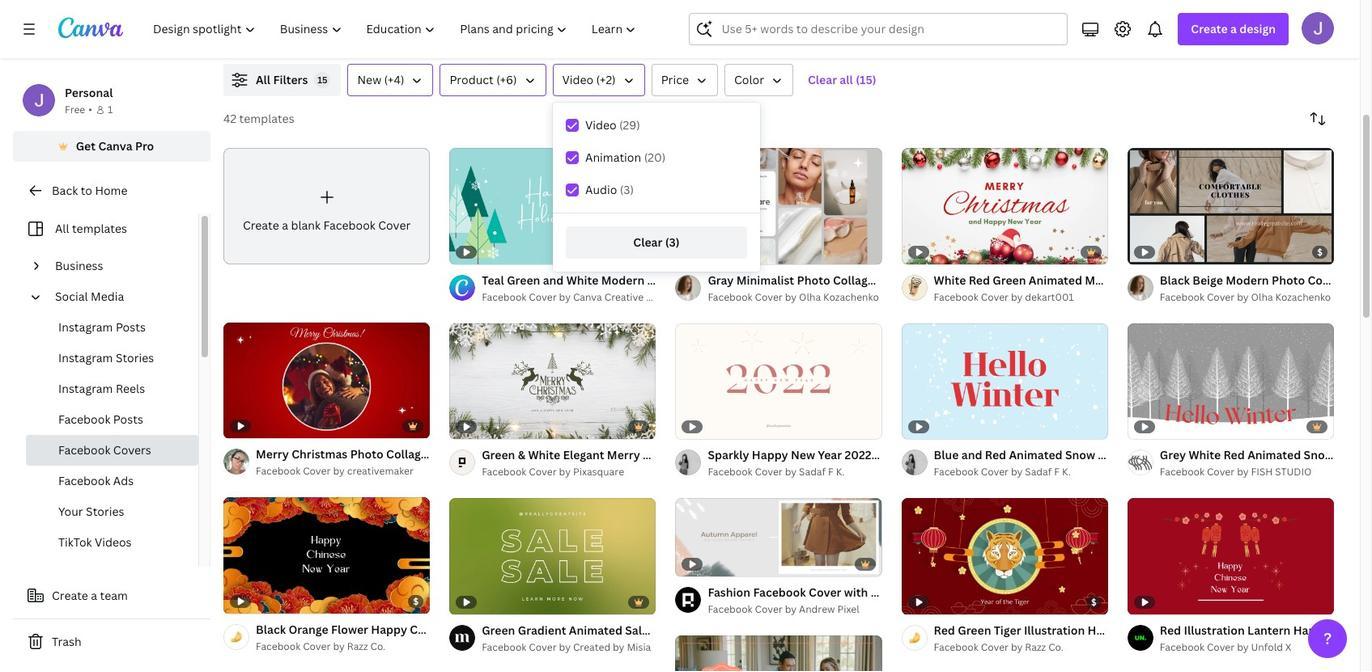 Task type: vqa. For each thing, say whether or not it's contained in the screenshot.
the topmost (3)
yes



Task type: describe. For each thing, give the bounding box(es) containing it.
unfold
[[1251, 641, 1283, 655]]

a for blank
[[282, 218, 288, 233]]

by inside black orange flower happy chinese new year facebook cover facebook cover by razz co.
[[333, 640, 345, 654]]

create a design button
[[1178, 13, 1289, 45]]

videos
[[95, 535, 132, 550]]

by inside fashion facebook cover with abstract modern paint shapes facebook cover by andrew pixel
[[785, 603, 797, 617]]

facebook cover by razz co. link for red
[[934, 640, 1108, 656]]

facebook inside merry christmas photo collage (facebook cover) facebook cover by creativemaker
[[256, 465, 301, 479]]

sparkly
[[708, 448, 749, 463]]

cover)
[[490, 447, 526, 462]]

hello for w
[[1337, 448, 1366, 463]]

facebook ads
[[58, 474, 134, 489]]

all for all templates
[[55, 221, 69, 236]]

product (+6)
[[450, 72, 517, 87]]

sparkly happy new year 2022 greetings facebook cover link
[[708, 447, 1018, 465]]

with
[[844, 585, 868, 601]]

create a design
[[1191, 21, 1276, 36]]

animated inside gray minimalist photo collage animated facebook cover facebook cover by olha kozachenko
[[877, 273, 930, 288]]

red for and
[[985, 448, 1006, 463]]

green gradient animated sale facebook cover link
[[482, 622, 740, 640]]

pixel
[[837, 603, 860, 617]]

free •
[[65, 103, 92, 117]]

video (+2) button
[[553, 64, 645, 96]]

grey white red animated snow hello w facebook cover by fish studio
[[1160, 448, 1372, 479]]

black orange flower happy chinese new year facebook cover link
[[256, 622, 599, 639]]

home
[[95, 183, 128, 198]]

clear all (15) button
[[800, 64, 885, 96]]

clear all (15)
[[808, 72, 876, 87]]

•
[[88, 103, 92, 117]]

facebook cover by sadaf f k. link for new
[[708, 465, 882, 481]]

instagram for instagram posts
[[58, 320, 113, 335]]

covers
[[113, 443, 151, 458]]

clear for clear (3)
[[633, 235, 663, 250]]

f inside sparkly happy new year 2022 greetings facebook cover facebook cover by sadaf f k.
[[828, 466, 834, 479]]

shapes
[[998, 585, 1038, 601]]

video for video (29)
[[585, 117, 617, 133]]

trash
[[52, 635, 81, 650]]

create a team button
[[13, 580, 210, 613]]

paint
[[967, 585, 995, 601]]

jacob simon image
[[1302, 12, 1334, 45]]

(29)
[[619, 117, 640, 133]]

to
[[81, 183, 92, 198]]

fish
[[1251, 466, 1273, 479]]

by inside sparkly happy new year 2022 greetings facebook cover facebook cover by sadaf f k.
[[785, 466, 797, 479]]

animated inside 'green gradient animated sale facebook cover facebook cover by created by misia'
[[569, 623, 622, 638]]

instagram posts
[[58, 320, 146, 335]]

a for design
[[1231, 21, 1237, 36]]

reels
[[116, 381, 145, 397]]

facebook cover by canva creative studio
[[482, 290, 677, 304]]

get canva pro
[[76, 138, 154, 154]]

creative
[[604, 290, 644, 304]]

created
[[573, 641, 610, 655]]

back
[[52, 183, 78, 198]]

your
[[58, 504, 83, 520]]

hello for winter
[[1098, 448, 1127, 463]]

facebook inside "grey white red animated snow hello w facebook cover by fish studio"
[[1160, 466, 1205, 479]]

k. inside sparkly happy new year 2022 greetings facebook cover facebook cover by sadaf f k.
[[836, 466, 845, 479]]

orange
[[289, 622, 328, 638]]

olha inside gray minimalist photo collage animated facebook cover facebook cover by olha kozachenko
[[799, 290, 821, 304]]

sadaf inside blue and red animated snow hello winter facebook cover facebook cover by sadaf f k.
[[1025, 466, 1052, 479]]

$ for blue and red animated snow hello winter facebook cover
[[1091, 596, 1097, 608]]

merry christmas photo collage (facebook cover) link
[[256, 446, 526, 464]]

christmas
[[292, 447, 348, 462]]

(+2)
[[596, 72, 616, 87]]

photo for minimalist
[[797, 273, 830, 288]]

by inside "grey white red animated snow hello w facebook cover by fish studio"
[[1237, 466, 1249, 479]]

create a blank facebook cover
[[243, 218, 411, 233]]

white
[[1189, 448, 1221, 463]]

15 filter options selected element
[[314, 72, 331, 88]]

facebook cover by andrew pixel link
[[708, 602, 882, 619]]

animation
[[585, 150, 641, 165]]

1
[[108, 103, 113, 117]]

cover inside merry christmas photo collage (facebook cover) facebook cover by creativemaker
[[303, 465, 331, 479]]

happy inside sparkly happy new year 2022 greetings facebook cover facebook cover by sadaf f k.
[[752, 448, 788, 463]]

red for white
[[1224, 448, 1245, 463]]

42 templates
[[223, 111, 294, 126]]

(3) for clear (3)
[[665, 235, 680, 250]]

gray minimalist photo collage animated facebook cover link
[[708, 272, 1021, 290]]

back to home
[[52, 183, 128, 198]]

video (29)
[[585, 117, 640, 133]]

collage for (facebook
[[386, 447, 427, 462]]

free
[[65, 103, 85, 117]]

facebook cover by sadaf f k. link for red
[[934, 465, 1108, 481]]

2022
[[845, 448, 871, 463]]

create a blank facebook cover link
[[223, 148, 430, 265]]

posts for instagram posts
[[116, 320, 146, 335]]

facebook cover by canva creative studio link
[[482, 289, 677, 306]]

instagram stories link
[[26, 343, 198, 374]]

instagram for instagram reels
[[58, 381, 113, 397]]

(+4)
[[384, 72, 404, 87]]

merry christmas photo collage (facebook cover) facebook cover by creativemaker
[[256, 447, 526, 479]]

facebook cover by unfold x link
[[1160, 640, 1334, 656]]

blank
[[291, 218, 321, 233]]

create for create a team
[[52, 589, 88, 604]]

posts for facebook posts
[[113, 412, 143, 427]]

k. inside blue and red animated snow hello winter facebook cover facebook cover by sadaf f k.
[[1062, 466, 1071, 479]]

black orange flower happy chinese new year facebook cover facebook cover by razz co.
[[256, 622, 599, 654]]

f inside blue and red animated snow hello winter facebook cover facebook cover by sadaf f k.
[[1054, 466, 1060, 479]]

Search search field
[[722, 14, 1058, 45]]

new (+4)
[[357, 72, 404, 87]]

cover inside "grey white red animated snow hello w facebook cover by fish studio"
[[1207, 466, 1235, 479]]

gradient
[[518, 623, 566, 638]]

animated inside blue and red animated snow hello winter facebook cover facebook cover by sadaf f k.
[[1009, 448, 1063, 463]]

greetings
[[874, 448, 927, 463]]

create for create a design
[[1191, 21, 1228, 36]]

by inside blue and red animated snow hello winter facebook cover facebook cover by sadaf f k.
[[1011, 466, 1023, 479]]

studio
[[646, 290, 677, 304]]

happy inside black orange flower happy chinese new year facebook cover facebook cover by razz co.
[[371, 622, 407, 638]]

personal
[[65, 85, 113, 100]]

(15)
[[856, 72, 876, 87]]

photo for christmas
[[350, 447, 384, 462]]

business link
[[49, 251, 189, 282]]

green
[[482, 623, 515, 638]]

and
[[962, 448, 982, 463]]

canva inside button
[[98, 138, 132, 154]]

black
[[256, 622, 286, 638]]

minimalist
[[736, 273, 794, 288]]

new (+4) button
[[348, 64, 433, 96]]

fashion facebook cover with abstract modern paint shapes facebook cover by andrew pixel
[[708, 585, 1038, 617]]

tiktok videos
[[58, 535, 132, 550]]

(3) for audio (3)
[[620, 182, 634, 198]]



Task type: locate. For each thing, give the bounding box(es) containing it.
f down sparkly happy new year 2022 greetings facebook cover link at right bottom
[[828, 466, 834, 479]]

2 horizontal spatial a
[[1231, 21, 1237, 36]]

color button
[[724, 64, 793, 96]]

0 horizontal spatial photo
[[350, 447, 384, 462]]

1 red from the left
[[985, 448, 1006, 463]]

tiktok videos link
[[26, 528, 198, 559]]

abstract
[[871, 585, 918, 601]]

social media
[[55, 289, 124, 304]]

0 vertical spatial a
[[1231, 21, 1237, 36]]

1 vertical spatial collage
[[386, 447, 427, 462]]

fashion
[[708, 585, 751, 601]]

f down blue and red animated snow hello winter facebook cover link
[[1054, 466, 1060, 479]]

2 kozachenko from the left
[[823, 290, 879, 304]]

1 horizontal spatial co.
[[1048, 641, 1064, 655]]

year inside sparkly happy new year 2022 greetings facebook cover facebook cover by sadaf f k.
[[818, 448, 842, 463]]

red right "and"
[[985, 448, 1006, 463]]

design
[[1240, 21, 1276, 36]]

gray
[[708, 273, 734, 288]]

k. down blue and red animated snow hello winter facebook cover link
[[1062, 466, 1071, 479]]

modern
[[921, 585, 964, 601]]

0 horizontal spatial sadaf
[[799, 466, 826, 479]]

1 horizontal spatial k.
[[1062, 466, 1071, 479]]

0 vertical spatial year
[[818, 448, 842, 463]]

facebook cover by razz co. link down flower
[[256, 639, 430, 656]]

0 vertical spatial templates
[[239, 111, 294, 126]]

1 horizontal spatial a
[[282, 218, 288, 233]]

0 horizontal spatial all
[[55, 221, 69, 236]]

create left design
[[1191, 21, 1228, 36]]

chinese
[[410, 622, 454, 638]]

facebook cover by dekart001
[[934, 290, 1074, 304]]

w
[[1369, 448, 1372, 463]]

ads
[[113, 474, 134, 489]]

0 vertical spatial stories
[[116, 351, 154, 366]]

blue and red animated snow hello winter facebook cover facebook cover by sadaf f k.
[[934, 448, 1258, 479]]

hello left winter
[[1098, 448, 1127, 463]]

snow left winter
[[1065, 448, 1095, 463]]

new inside button
[[357, 72, 381, 87]]

2 snow from the left
[[1304, 448, 1334, 463]]

0 vertical spatial new
[[357, 72, 381, 87]]

facebook ads link
[[26, 466, 198, 497]]

instagram for instagram stories
[[58, 351, 113, 366]]

(3) up studio
[[665, 235, 680, 250]]

facebook cover by created by misia link
[[482, 640, 656, 656]]

2 vertical spatial instagram
[[58, 381, 113, 397]]

1 horizontal spatial create
[[243, 218, 279, 233]]

create a team
[[52, 589, 128, 604]]

2 horizontal spatial create
[[1191, 21, 1228, 36]]

stories for your stories
[[86, 504, 124, 520]]

sadaf inside sparkly happy new year 2022 greetings facebook cover facebook cover by sadaf f k.
[[799, 466, 826, 479]]

1 vertical spatial photo
[[350, 447, 384, 462]]

0 horizontal spatial kozachenko
[[823, 290, 879, 304]]

a left 'blank'
[[282, 218, 288, 233]]

clear left all
[[808, 72, 837, 87]]

stories for instagram stories
[[116, 351, 154, 366]]

all for all filters
[[256, 72, 270, 87]]

hello inside "grey white red animated snow hello w facebook cover by fish studio"
[[1337, 448, 1366, 463]]

clear for clear all (15)
[[808, 72, 837, 87]]

0 horizontal spatial k.
[[836, 466, 845, 479]]

0 vertical spatial instagram
[[58, 320, 113, 335]]

a
[[1231, 21, 1237, 36], [282, 218, 288, 233], [91, 589, 97, 604]]

0 horizontal spatial new
[[357, 72, 381, 87]]

3 instagram from the top
[[58, 381, 113, 397]]

happy
[[752, 448, 788, 463], [371, 622, 407, 638]]

razz down flower
[[347, 640, 368, 654]]

0 vertical spatial (3)
[[620, 182, 634, 198]]

a left design
[[1231, 21, 1237, 36]]

snow for winter
[[1065, 448, 1095, 463]]

photo right 'minimalist'
[[797, 273, 830, 288]]

all filters
[[256, 72, 308, 87]]

animation (20)
[[585, 150, 666, 165]]

happy right sparkly at bottom right
[[752, 448, 788, 463]]

1 horizontal spatial snow
[[1304, 448, 1334, 463]]

collage inside gray minimalist photo collage animated facebook cover facebook cover by olha kozachenko
[[833, 273, 874, 288]]

video (+2)
[[562, 72, 616, 87]]

facebook posts link
[[26, 405, 198, 436]]

collage for animated
[[833, 273, 874, 288]]

gray minimalist photo collage animated facebook cover facebook cover by olha kozachenko
[[708, 273, 1021, 304]]

year left the 2022
[[818, 448, 842, 463]]

0 horizontal spatial facebook cover by sadaf f k. link
[[708, 465, 882, 481]]

0 horizontal spatial razz
[[347, 640, 368, 654]]

all down back
[[55, 221, 69, 236]]

hello left the 'w'
[[1337, 448, 1366, 463]]

1 olha from the left
[[1251, 290, 1273, 304]]

(3) right audio
[[620, 182, 634, 198]]

create inside create a blank facebook cover element
[[243, 218, 279, 233]]

1 vertical spatial a
[[282, 218, 288, 233]]

1 horizontal spatial kozachenko
[[1275, 290, 1331, 304]]

facebook cover by dekart001 link
[[934, 289, 1108, 306]]

1 hello from the left
[[1098, 448, 1127, 463]]

create inside create a team button
[[52, 589, 88, 604]]

a for team
[[91, 589, 97, 604]]

2 facebook cover by sadaf f k. link from the left
[[708, 465, 882, 481]]

snow inside blue and red animated snow hello winter facebook cover facebook cover by sadaf f k.
[[1065, 448, 1095, 463]]

1 vertical spatial templates
[[72, 221, 127, 236]]

1 snow from the left
[[1065, 448, 1095, 463]]

0 horizontal spatial create
[[52, 589, 88, 604]]

$
[[1317, 246, 1323, 258], [413, 596, 419, 608], [1091, 596, 1097, 608]]

back to home link
[[13, 175, 210, 207]]

a inside button
[[91, 589, 97, 604]]

stories down facebook ads link
[[86, 504, 124, 520]]

Sort by button
[[1302, 103, 1334, 135]]

1 horizontal spatial happy
[[752, 448, 788, 463]]

dekart001
[[1025, 290, 1074, 304]]

k. down the 2022
[[836, 466, 845, 479]]

1 vertical spatial new
[[791, 448, 815, 463]]

video left (+2)
[[562, 72, 594, 87]]

1 horizontal spatial red
[[1224, 448, 1245, 463]]

by inside gray minimalist photo collage animated facebook cover facebook cover by olha kozachenko
[[785, 290, 797, 304]]

0 vertical spatial photo
[[797, 273, 830, 288]]

andrew
[[799, 603, 835, 617]]

snow inside "grey white red animated snow hello w facebook cover by fish studio"
[[1304, 448, 1334, 463]]

1 horizontal spatial collage
[[833, 273, 874, 288]]

new
[[357, 72, 381, 87], [791, 448, 815, 463], [457, 622, 481, 638]]

kozachenko inside gray minimalist photo collage animated facebook cover facebook cover by olha kozachenko
[[823, 290, 879, 304]]

1 horizontal spatial new
[[457, 622, 481, 638]]

canva left the pro
[[98, 138, 132, 154]]

hello inside blue and red animated snow hello winter facebook cover facebook cover by sadaf f k.
[[1098, 448, 1127, 463]]

collage
[[833, 273, 874, 288], [386, 447, 427, 462]]

1 horizontal spatial hello
[[1337, 448, 1366, 463]]

color
[[734, 72, 764, 87]]

0 horizontal spatial facebook cover by olha kozachenko link
[[708, 290, 882, 306]]

create a blank facebook cover element
[[223, 148, 430, 265]]

happy right flower
[[371, 622, 407, 638]]

create left team
[[52, 589, 88, 604]]

facebook cover by fish studio link
[[1160, 465, 1334, 481]]

canva left creative on the top left
[[573, 290, 602, 304]]

new inside sparkly happy new year 2022 greetings facebook cover facebook cover by sadaf f k.
[[791, 448, 815, 463]]

create inside create a design dropdown button
[[1191, 21, 1228, 36]]

1 horizontal spatial facebook cover by sadaf f k. link
[[934, 465, 1108, 481]]

top level navigation element
[[142, 13, 650, 45]]

2 horizontal spatial new
[[791, 448, 815, 463]]

red inside blue and red animated snow hello winter facebook cover facebook cover by sadaf f k.
[[985, 448, 1006, 463]]

co.
[[370, 640, 386, 654], [1048, 641, 1064, 655]]

1 kozachenko from the left
[[1275, 290, 1331, 304]]

1 horizontal spatial (3)
[[665, 235, 680, 250]]

audio
[[585, 182, 617, 198]]

1 horizontal spatial razz
[[1025, 641, 1046, 655]]

15
[[318, 74, 328, 86]]

facebook cover by sadaf f k. link down the 2022
[[708, 465, 882, 481]]

1 k. from the left
[[1062, 466, 1071, 479]]

2 hello from the left
[[1337, 448, 1366, 463]]

instagram reels
[[58, 381, 145, 397]]

instagram down social media
[[58, 320, 113, 335]]

media
[[91, 289, 124, 304]]

1 f from the left
[[1054, 466, 1060, 479]]

red inside "grey white red animated snow hello w facebook cover by fish studio"
[[1224, 448, 1245, 463]]

facebook cover by pixasquare
[[482, 466, 624, 479]]

facebook posts
[[58, 412, 143, 427]]

facebook cover by razz co. link for photo
[[256, 639, 430, 656]]

posts down social media link on the left top of the page
[[116, 320, 146, 335]]

(20)
[[644, 150, 666, 165]]

clear up studio
[[633, 235, 663, 250]]

None search field
[[689, 13, 1068, 45]]

0 vertical spatial collage
[[833, 273, 874, 288]]

1 vertical spatial clear
[[633, 235, 663, 250]]

create left 'blank'
[[243, 218, 279, 233]]

new left the 2022
[[791, 448, 815, 463]]

0 vertical spatial video
[[562, 72, 594, 87]]

0 vertical spatial posts
[[116, 320, 146, 335]]

1 vertical spatial happy
[[371, 622, 407, 638]]

facebook cover by pixasquare link
[[482, 465, 656, 481]]

facebook cover by olha kozachenko link for red
[[1160, 289, 1334, 306]]

0 horizontal spatial happy
[[371, 622, 407, 638]]

red up facebook cover by fish studio link
[[1224, 448, 1245, 463]]

1 instagram from the top
[[58, 320, 113, 335]]

1 horizontal spatial templates
[[239, 111, 294, 126]]

templates
[[239, 111, 294, 126], [72, 221, 127, 236]]

blue and red animated snow hello winter facebook cover link
[[934, 447, 1258, 465]]

year left gradient
[[484, 622, 508, 638]]

sparkly happy new year 2022 greetings facebook cover facebook cover by sadaf f k.
[[708, 448, 1018, 479]]

1 horizontal spatial facebook cover by olha kozachenko link
[[1160, 289, 1334, 306]]

1 vertical spatial create
[[243, 218, 279, 233]]

all templates link
[[23, 214, 189, 244]]

2 vertical spatial a
[[91, 589, 97, 604]]

0 horizontal spatial co.
[[370, 640, 386, 654]]

facebook cover by razz co. link down shapes
[[934, 640, 1108, 656]]

1 horizontal spatial year
[[818, 448, 842, 463]]

1 facebook cover by olha kozachenko link from the left
[[1160, 289, 1334, 306]]

stories inside 'link'
[[116, 351, 154, 366]]

1 vertical spatial posts
[[113, 412, 143, 427]]

product
[[450, 72, 494, 87]]

templates for all templates
[[72, 221, 127, 236]]

a inside dropdown button
[[1231, 21, 1237, 36]]

2 olha from the left
[[799, 290, 821, 304]]

0 horizontal spatial hello
[[1098, 448, 1127, 463]]

video inside video (+2) button
[[562, 72, 594, 87]]

1 horizontal spatial canva
[[573, 290, 602, 304]]

clear (3)
[[633, 235, 680, 250]]

grey white red animated snow hello w link
[[1160, 447, 1372, 465]]

0 horizontal spatial f
[[828, 466, 834, 479]]

2 vertical spatial new
[[457, 622, 481, 638]]

1 vertical spatial canva
[[573, 290, 602, 304]]

1 vertical spatial year
[[484, 622, 508, 638]]

team
[[100, 589, 128, 604]]

sale
[[625, 623, 649, 638]]

new inside black orange flower happy chinese new year facebook cover facebook cover by razz co.
[[457, 622, 481, 638]]

a left team
[[91, 589, 97, 604]]

0 horizontal spatial olha
[[799, 290, 821, 304]]

0 horizontal spatial snow
[[1065, 448, 1095, 463]]

facebook covers
[[58, 443, 151, 458]]

snow for w
[[1304, 448, 1334, 463]]

1 horizontal spatial photo
[[797, 273, 830, 288]]

business
[[55, 258, 103, 274]]

photo
[[797, 273, 830, 288], [350, 447, 384, 462]]

facebook cover by olha kozachenko
[[1160, 290, 1331, 304]]

templates right the 42
[[239, 111, 294, 126]]

social
[[55, 289, 88, 304]]

facebook cover by olha kozachenko link for new
[[708, 290, 882, 306]]

0 horizontal spatial a
[[91, 589, 97, 604]]

0 vertical spatial happy
[[752, 448, 788, 463]]

1 horizontal spatial clear
[[808, 72, 837, 87]]

co. inside black orange flower happy chinese new year facebook cover facebook cover by razz co.
[[370, 640, 386, 654]]

1 horizontal spatial f
[[1054, 466, 1060, 479]]

razz inside black orange flower happy chinese new year facebook cover facebook cover by razz co.
[[347, 640, 368, 654]]

fashion facebook cover with abstract modern paint shapes link
[[708, 585, 1038, 602]]

0 vertical spatial clear
[[808, 72, 837, 87]]

0 horizontal spatial year
[[484, 622, 508, 638]]

facebook cover by razz co.
[[934, 641, 1064, 655]]

instagram up instagram reels
[[58, 351, 113, 366]]

olha inside facebook cover by olha kozachenko link
[[1251, 290, 1273, 304]]

by inside merry christmas photo collage (facebook cover) facebook cover by creativemaker
[[333, 465, 345, 479]]

posts down reels
[[113, 412, 143, 427]]

instagram inside 'link'
[[58, 351, 113, 366]]

0 horizontal spatial collage
[[386, 447, 427, 462]]

1 vertical spatial all
[[55, 221, 69, 236]]

0 horizontal spatial (3)
[[620, 182, 634, 198]]

0 horizontal spatial red
[[985, 448, 1006, 463]]

canva
[[98, 138, 132, 154], [573, 290, 602, 304]]

facebook cover by unfold x
[[1160, 641, 1292, 655]]

f
[[1054, 466, 1060, 479], [828, 466, 834, 479]]

hello
[[1098, 448, 1127, 463], [1337, 448, 1366, 463]]

facebook cover by sadaf f k. link down "and"
[[934, 465, 1108, 481]]

all left filters
[[256, 72, 270, 87]]

0 horizontal spatial facebook cover by razz co. link
[[256, 639, 430, 656]]

by
[[559, 290, 571, 304], [1011, 290, 1023, 304], [1237, 290, 1249, 304], [785, 290, 797, 304], [333, 465, 345, 479], [559, 466, 571, 479], [1011, 466, 1023, 479], [1237, 466, 1249, 479], [785, 466, 797, 479], [785, 603, 797, 617], [333, 640, 345, 654], [559, 641, 571, 655], [613, 641, 625, 655], [1011, 641, 1023, 655], [1237, 641, 1249, 655]]

new left "(+4)"
[[357, 72, 381, 87]]

misia
[[627, 641, 651, 655]]

collage inside merry christmas photo collage (facebook cover) facebook cover by creativemaker
[[386, 447, 427, 462]]

templates down the back to home
[[72, 221, 127, 236]]

templates for 42 templates
[[239, 111, 294, 126]]

sadaf down sparkly happy new year 2022 greetings facebook cover link at right bottom
[[799, 466, 826, 479]]

0 horizontal spatial canva
[[98, 138, 132, 154]]

razz down shapes
[[1025, 641, 1046, 655]]

1 sadaf from the left
[[1025, 466, 1052, 479]]

1 horizontal spatial $
[[1091, 596, 1097, 608]]

snow up studio
[[1304, 448, 1334, 463]]

photo up the creativemaker
[[350, 447, 384, 462]]

instagram up facebook posts
[[58, 381, 113, 397]]

2 k. from the left
[[836, 466, 845, 479]]

$ for merry christmas photo collage (facebook cover)
[[413, 596, 419, 608]]

1 vertical spatial (3)
[[665, 235, 680, 250]]

sadaf down blue and red animated snow hello winter facebook cover link
[[1025, 466, 1052, 479]]

stories up reels
[[116, 351, 154, 366]]

0 horizontal spatial $
[[413, 596, 419, 608]]

0 horizontal spatial clear
[[633, 235, 663, 250]]

animated inside "grey white red animated snow hello w facebook cover by fish studio"
[[1248, 448, 1301, 463]]

0 vertical spatial create
[[1191, 21, 1228, 36]]

year inside black orange flower happy chinese new year facebook cover facebook cover by razz co.
[[484, 622, 508, 638]]

create for create a blank facebook cover
[[243, 218, 279, 233]]

your stories
[[58, 504, 124, 520]]

0 horizontal spatial templates
[[72, 221, 127, 236]]

42
[[223, 111, 237, 126]]

1 vertical spatial stories
[[86, 504, 124, 520]]

2 sadaf from the left
[[799, 466, 826, 479]]

video for video (+2)
[[562, 72, 594, 87]]

1 horizontal spatial olha
[[1251, 290, 1273, 304]]

1 vertical spatial video
[[585, 117, 617, 133]]

price button
[[651, 64, 718, 96]]

2 f from the left
[[828, 466, 834, 479]]

1 facebook cover by sadaf f k. link from the left
[[934, 465, 1108, 481]]

2 horizontal spatial $
[[1317, 246, 1323, 258]]

photo inside gray minimalist photo collage animated facebook cover facebook cover by olha kozachenko
[[797, 273, 830, 288]]

2 facebook cover by olha kozachenko link from the left
[[708, 290, 882, 306]]

video left (29)
[[585, 117, 617, 133]]

2 red from the left
[[1224, 448, 1245, 463]]

snow
[[1065, 448, 1095, 463], [1304, 448, 1334, 463]]

tiktok
[[58, 535, 92, 550]]

1 horizontal spatial all
[[256, 72, 270, 87]]

1 horizontal spatial facebook cover by razz co. link
[[934, 640, 1108, 656]]

photo inside merry christmas photo collage (facebook cover) facebook cover by creativemaker
[[350, 447, 384, 462]]

new left green
[[457, 622, 481, 638]]

kozachenko
[[1275, 290, 1331, 304], [823, 290, 879, 304]]

1 vertical spatial instagram
[[58, 351, 113, 366]]

0 vertical spatial canva
[[98, 138, 132, 154]]

(3) inside button
[[665, 235, 680, 250]]

0 vertical spatial all
[[256, 72, 270, 87]]

2 vertical spatial create
[[52, 589, 88, 604]]

2 instagram from the top
[[58, 351, 113, 366]]

1 horizontal spatial sadaf
[[1025, 466, 1052, 479]]



